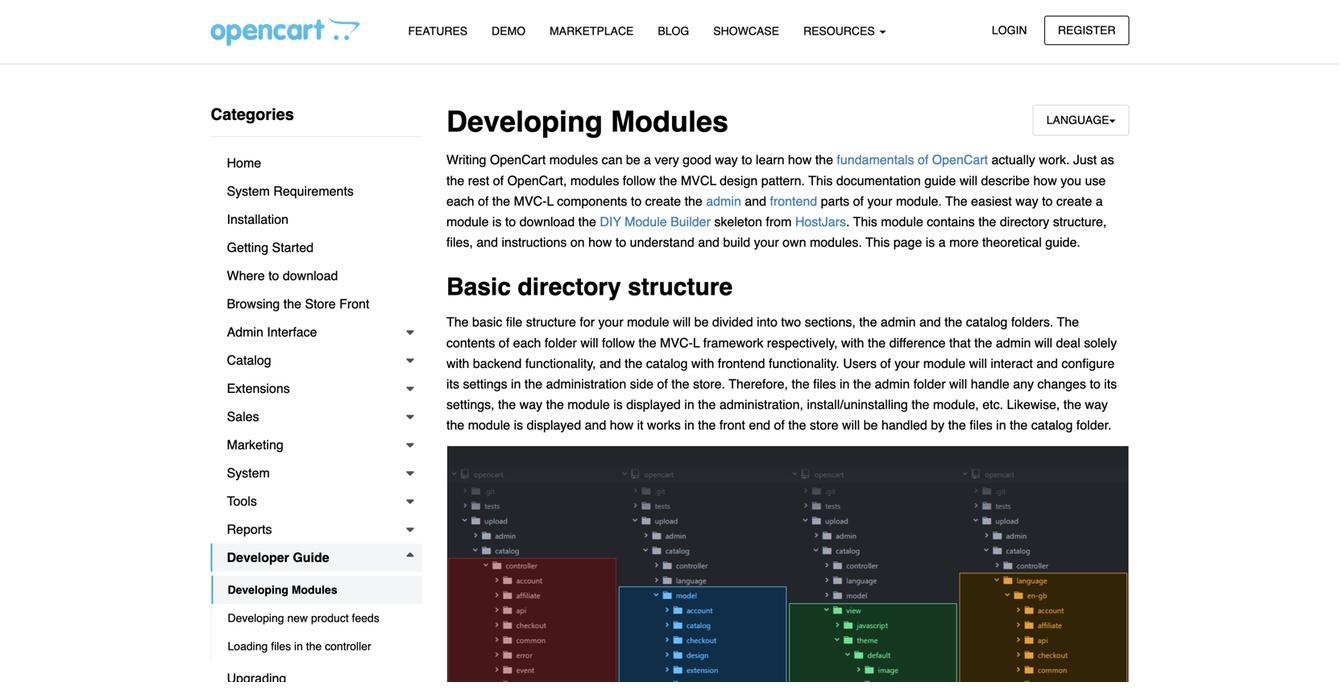 Task type: describe. For each thing, give the bounding box(es) containing it.
language
[[1047, 114, 1109, 127]]

admin and frontend
[[706, 194, 817, 209]]

hostjars link
[[795, 214, 846, 229]]

page
[[894, 235, 922, 250]]

works
[[647, 418, 681, 433]]

can
[[602, 152, 623, 167]]

how inside actually work. just as the rest of opencart, modules follow the mvcl design pattern. this documentation guide will describe how you use each of the mvc-l components to create the
[[1034, 173, 1057, 188]]

of up backend
[[499, 336, 510, 350]]

store
[[305, 297, 336, 312]]

file struct image
[[447, 446, 1130, 683]]

and up administration
[[600, 356, 621, 371]]

structure inside the basic file structure for your module will be divided into two sections, the admin and the catalog folders. the contents of each folder will follow the mvc-l framework respectively, with the difference that the admin will deal solely with backend functionality, and the catalog with frontend functionality. users of your module will interact and configure its settings in the administration side of the store. therefore, the files in the admin folder will handle any changes to its settings, the way the module is displayed in the administration, install/uninstalling the module, etc. likewise, the way the module is displayed and how it works in the front end of the store will be handled by the files in the catalog folder.
[[526, 315, 576, 330]]

in down store.
[[685, 397, 695, 412]]

developing for the developing modules link
[[228, 584, 289, 597]]

1 horizontal spatial developing modules
[[447, 105, 729, 139]]

1 opencart from the left
[[490, 152, 546, 167]]

and down design
[[745, 194, 766, 209]]

diy module builder link
[[600, 214, 711, 229]]

getting
[[227, 240, 268, 255]]

to down work.
[[1042, 194, 1053, 209]]

system for system requirements
[[227, 184, 270, 199]]

getting started link
[[211, 234, 422, 262]]

getting started
[[227, 240, 314, 255]]

categories
[[211, 105, 294, 124]]

is inside the . this module contains the directory structure, files, and instructions on how to understand and build your own modules. this page is a more theoretical guide.
[[926, 235, 935, 250]]

0 vertical spatial developing
[[447, 105, 603, 139]]

your right the for
[[598, 315, 624, 330]]

admin interface link
[[211, 318, 422, 347]]

and down the diy module builder skeleton from hostjars
[[698, 235, 720, 250]]

settings
[[463, 377, 507, 392]]

tools
[[227, 494, 257, 509]]

0 horizontal spatial a
[[644, 152, 651, 167]]

each for folder
[[513, 336, 541, 350]]

login link
[[978, 16, 1041, 45]]

2 horizontal spatial files
[[970, 418, 993, 433]]

and right files,
[[477, 235, 498, 250]]

0 horizontal spatial the
[[447, 315, 469, 330]]

just
[[1073, 152, 1097, 167]]

folders.
[[1011, 315, 1054, 330]]

basic
[[447, 273, 511, 301]]

of right side
[[657, 377, 668, 392]]

admin up the diy module builder skeleton from hostjars
[[706, 194, 741, 209]]

module inside the . this module contains the directory structure, files, and instructions on how to understand and build your own modules. this page is a more theoretical guide.
[[881, 214, 923, 229]]

of inside parts of your module. the easiest way to create a module is to download the
[[853, 194, 864, 209]]

good
[[683, 152, 712, 167]]

module down that in the right of the page
[[923, 356, 966, 371]]

solely
[[1084, 336, 1117, 350]]

way up folder.
[[1085, 397, 1108, 412]]

0 vertical spatial modules
[[549, 152, 598, 167]]

modules inside the developing modules link
[[292, 584, 337, 597]]

basic directory structure
[[447, 273, 733, 301]]

documentation
[[836, 173, 921, 188]]

browsing
[[227, 297, 280, 312]]

to up design
[[742, 152, 752, 167]]

settings,
[[447, 397, 495, 412]]

to up instructions
[[505, 214, 516, 229]]

and up difference
[[920, 315, 941, 330]]

file
[[506, 315, 522, 330]]

of right users
[[880, 356, 891, 371]]

describe
[[981, 173, 1030, 188]]

you
[[1061, 173, 1082, 188]]

features
[[408, 25, 468, 37]]

1 horizontal spatial be
[[695, 315, 709, 330]]

will up module,
[[949, 377, 967, 392]]

where to download
[[227, 268, 338, 283]]

guide.
[[1046, 235, 1081, 250]]

is down administration
[[614, 397, 623, 412]]

developing new product feeds
[[228, 612, 379, 625]]

admin up difference
[[881, 315, 916, 330]]

browsing the store front link
[[211, 290, 422, 318]]

0 horizontal spatial developing modules
[[228, 584, 337, 597]]

l inside the basic file structure for your module will be divided into two sections, the admin and the catalog folders. the contents of each folder will follow the mvc-l framework respectively, with the difference that the admin will deal solely with backend functionality, and the catalog with frontend functionality. users of your module will interact and configure its settings in the administration side of the store. therefore, the files in the admin folder will handle any changes to its settings, the way the module is displayed in the administration, install/uninstalling the module, etc. likewise, the way the module is displayed and how it works in the front end of the store will be handled by the files in the catalog folder.
[[693, 336, 700, 350]]

will down install/uninstalling
[[842, 418, 860, 433]]

for
[[580, 315, 595, 330]]

your inside parts of your module. the easiest way to create a module is to download the
[[868, 194, 893, 209]]

module right the for
[[627, 315, 669, 330]]

0 horizontal spatial directory
[[518, 273, 621, 301]]

developing modules link
[[212, 576, 422, 604]]

marketing
[[227, 438, 284, 453]]

1 horizontal spatial with
[[691, 356, 714, 371]]

where
[[227, 268, 265, 283]]

requirements
[[273, 184, 354, 199]]

side
[[630, 377, 654, 392]]

resources
[[804, 25, 878, 37]]

module inside parts of your module. the easiest way to create a module is to download the
[[447, 214, 489, 229]]

diy module builder skeleton from hostjars
[[600, 214, 846, 229]]

the basic file structure for your module will be divided into two sections, the admin and the catalog folders. the contents of each folder will follow the mvc-l framework respectively, with the difference that the admin will deal solely with backend functionality, and the catalog with frontend functionality. users of your module will interact and configure its settings in the administration side of the store. therefore, the files in the admin folder will handle any changes to its settings, the way the module is displayed in the administration, install/uninstalling the module, etc. likewise, the way the module is displayed and how it works in the front end of the store will be handled by the files in the catalog folder.
[[447, 315, 1117, 433]]

register
[[1058, 24, 1116, 37]]

download inside where to download link
[[283, 268, 338, 283]]

framework
[[703, 336, 764, 350]]

register link
[[1045, 16, 1130, 45]]

of right rest at the left top of the page
[[493, 173, 504, 188]]

in down etc.
[[996, 418, 1006, 433]]

learn
[[756, 152, 785, 167]]

and down administration
[[585, 418, 606, 433]]

modules.
[[810, 235, 862, 250]]

module
[[625, 214, 667, 229]]

2 vertical spatial files
[[271, 640, 291, 653]]

mvc- inside the basic file structure for your module will be divided into two sections, the admin and the catalog folders. the contents of each folder will follow the mvc-l framework respectively, with the difference that the admin will deal solely with backend functionality, and the catalog with frontend functionality. users of your module will interact and configure its settings in the administration side of the store. therefore, the files in the admin folder will handle any changes to its settings, the way the module is displayed in the administration, install/uninstalling the module, etc. likewise, the way the module is displayed and how it works in the front end of the store will be handled by the files in the catalog folder.
[[660, 336, 693, 350]]

loading
[[228, 640, 268, 653]]

how inside the basic file structure for your module will be divided into two sections, the admin and the catalog folders. the contents of each folder will follow the mvc-l framework respectively, with the difference that the admin will deal solely with backend functionality, and the catalog with frontend functionality. users of your module will interact and configure its settings in the administration side of the store. therefore, the files in the admin folder will handle any changes to its settings, the way the module is displayed in the administration, install/uninstalling the module, etc. likewise, the way the module is displayed and how it works in the front end of the store will be handled by the files in the catalog folder.
[[610, 418, 634, 433]]

marketplace
[[550, 25, 634, 37]]

actually
[[992, 152, 1036, 167]]

0 vertical spatial files
[[813, 377, 836, 392]]

to inside actually work. just as the rest of opencart, modules follow the mvcl design pattern. this documentation guide will describe how you use each of the mvc-l components to create the
[[631, 194, 642, 209]]

by
[[931, 418, 945, 433]]

0 horizontal spatial displayed
[[527, 418, 581, 433]]

is inside parts of your module. the easiest way to create a module is to download the
[[492, 214, 502, 229]]

login
[[992, 24, 1027, 37]]

home
[[227, 156, 261, 170]]

directory inside the . this module contains the directory structure, files, and instructions on how to understand and build your own modules. this page is a more theoretical guide.
[[1000, 214, 1050, 229]]

system requirements link
[[211, 177, 422, 206]]

how inside the . this module contains the directory structure, files, and instructions on how to understand and build your own modules. this page is a more theoretical guide.
[[588, 235, 612, 250]]

reports
[[227, 522, 272, 537]]

in right "works"
[[685, 418, 695, 433]]

way inside parts of your module. the easiest way to create a module is to download the
[[1016, 194, 1039, 209]]

2 horizontal spatial the
[[1057, 315, 1079, 330]]

respectively,
[[767, 336, 838, 350]]

way down functionality,
[[520, 397, 543, 412]]

opencart,
[[507, 173, 567, 188]]

in down backend
[[511, 377, 521, 392]]

module down 'settings,' on the left bottom of the page
[[468, 418, 510, 433]]

in up install/uninstalling
[[840, 377, 850, 392]]

rest
[[468, 173, 490, 188]]

will inside actually work. just as the rest of opencart, modules follow the mvcl design pattern. this documentation guide will describe how you use each of the mvc-l components to create the
[[960, 173, 978, 188]]

files,
[[447, 235, 473, 250]]

developing new product feeds link
[[212, 604, 422, 633]]

own
[[783, 235, 806, 250]]

a inside parts of your module. the easiest way to create a module is to download the
[[1096, 194, 1103, 209]]

home link
[[211, 149, 422, 177]]

easiest
[[971, 194, 1012, 209]]

as
[[1101, 152, 1114, 167]]

use
[[1085, 173, 1106, 188]]

administration,
[[720, 397, 804, 412]]

parts of your module. the easiest way to create a module is to download the
[[447, 194, 1103, 229]]

of up guide
[[918, 152, 929, 167]]



Task type: locate. For each thing, give the bounding box(es) containing it.
demo link
[[480, 17, 538, 45]]

0 horizontal spatial create
[[645, 194, 681, 209]]

0 horizontal spatial download
[[283, 268, 338, 283]]

will down the for
[[581, 336, 598, 350]]

into
[[757, 315, 778, 330]]

structure down understand
[[628, 273, 733, 301]]

of right parts
[[853, 194, 864, 209]]

catalog down likewise,
[[1031, 418, 1073, 433]]

0 vertical spatial each
[[447, 194, 474, 209]]

1 horizontal spatial l
[[693, 336, 700, 350]]

functionality,
[[525, 356, 596, 371]]

developing up loading
[[228, 612, 284, 625]]

1 horizontal spatial a
[[939, 235, 946, 250]]

reports link
[[211, 516, 422, 544]]

writing opencart modules can be a very good way to learn how the fundamentals of opencart
[[447, 152, 988, 167]]

admin up interact
[[996, 336, 1031, 350]]

download
[[520, 214, 575, 229], [283, 268, 338, 283]]

your inside the . this module contains the directory structure, files, and instructions on how to understand and build your own modules. this page is a more theoretical guide.
[[754, 235, 779, 250]]

structure
[[628, 273, 733, 301], [526, 315, 576, 330]]

this
[[809, 173, 833, 188], [853, 214, 878, 229], [866, 235, 890, 250]]

1 create from the left
[[645, 194, 681, 209]]

follow inside the basic file structure for your module will be divided into two sections, the admin and the catalog folders. the contents of each folder will follow the mvc-l framework respectively, with the difference that the admin will deal solely with backend functionality, and the catalog with frontend functionality. users of your module will interact and configure its settings in the administration side of the store. therefore, the files in the admin folder will handle any changes to its settings, the way the module is displayed in the administration, install/uninstalling the module, etc. likewise, the way the module is displayed and how it works in the front end of the store will be handled by the files in the catalog folder.
[[602, 336, 635, 350]]

how left it
[[610, 418, 634, 433]]

administration
[[546, 377, 626, 392]]

system link
[[211, 459, 422, 488]]

guide
[[293, 550, 329, 565]]

the up contents
[[447, 315, 469, 330]]

any
[[1013, 377, 1034, 392]]

download inside parts of your module. the easiest way to create a module is to download the
[[520, 214, 575, 229]]

structure,
[[1053, 214, 1107, 229]]

frontend link
[[770, 194, 817, 209]]

of right end
[[774, 418, 785, 433]]

2 vertical spatial catalog
[[1031, 418, 1073, 433]]

0 horizontal spatial catalog
[[646, 356, 688, 371]]

design
[[720, 173, 758, 188]]

1 vertical spatial be
[[695, 315, 709, 330]]

module up files,
[[447, 214, 489, 229]]

2 horizontal spatial be
[[864, 418, 878, 433]]

0 horizontal spatial l
[[547, 194, 554, 209]]

2 horizontal spatial with
[[841, 336, 864, 350]]

from
[[766, 214, 792, 229]]

1 its from the left
[[447, 377, 459, 392]]

to right where
[[268, 268, 279, 283]]

extensions link
[[211, 375, 422, 403]]

follow up side
[[602, 336, 635, 350]]

modules inside actually work. just as the rest of opencart, modules follow the mvcl design pattern. this documentation guide will describe how you use each of the mvc-l components to create the
[[571, 173, 619, 188]]

0 vertical spatial l
[[547, 194, 554, 209]]

the up contains
[[946, 194, 968, 209]]

0 vertical spatial developing modules
[[447, 105, 729, 139]]

way up design
[[715, 152, 738, 167]]

sections,
[[805, 315, 856, 330]]

configure
[[1062, 356, 1115, 371]]

1 vertical spatial files
[[970, 418, 993, 433]]

1 vertical spatial a
[[1096, 194, 1103, 209]]

writing
[[447, 152, 486, 167]]

0 horizontal spatial mvc-
[[514, 194, 547, 209]]

0 horizontal spatial modules
[[292, 584, 337, 597]]

0 horizontal spatial opencart
[[490, 152, 546, 167]]

folder up module,
[[914, 377, 946, 392]]

how right the "on"
[[588, 235, 612, 250]]

l down opencart,
[[547, 194, 554, 209]]

each for of
[[447, 194, 474, 209]]

handle
[[971, 377, 1010, 392]]

mvc- inside actually work. just as the rest of opencart, modules follow the mvcl design pattern. this documentation guide will describe how you use each of the mvc-l components to create the
[[514, 194, 547, 209]]

is
[[492, 214, 502, 229], [926, 235, 935, 250], [614, 397, 623, 412], [514, 418, 523, 433]]

build
[[723, 235, 750, 250]]

system for system
[[227, 466, 270, 481]]

frontend down the framework
[[718, 356, 765, 371]]

1 vertical spatial developing
[[228, 584, 289, 597]]

each inside the basic file structure for your module will be divided into two sections, the admin and the catalog folders. the contents of each folder will follow the mvc-l framework respectively, with the difference that the admin will deal solely with backend functionality, and the catalog with frontend functionality. users of your module will interact and configure its settings in the administration side of the store. therefore, the files in the admin folder will handle any changes to its settings, the way the module is displayed in the administration, install/uninstalling the module, etc. likewise, the way the module is displayed and how it works in the front end of the store will be handled by the files in the catalog folder.
[[513, 336, 541, 350]]

store
[[810, 418, 839, 433]]

l
[[547, 194, 554, 209], [693, 336, 700, 350]]

modules up developing new product feeds link
[[292, 584, 337, 597]]

admin link
[[706, 194, 741, 209]]

way
[[715, 152, 738, 167], [1016, 194, 1039, 209], [520, 397, 543, 412], [1085, 397, 1108, 412]]

1 vertical spatial l
[[693, 336, 700, 350]]

a inside the . this module contains the directory structure, files, and instructions on how to understand and build your own modules. this page is a more theoretical guide.
[[939, 235, 946, 250]]

catalog up that in the right of the page
[[966, 315, 1008, 330]]

developing
[[447, 105, 603, 139], [228, 584, 289, 597], [228, 612, 284, 625]]

the inside parts of your module. the easiest way to create a module is to download the
[[946, 194, 968, 209]]

module up page
[[881, 214, 923, 229]]

1 system from the top
[[227, 184, 270, 199]]

1 horizontal spatial its
[[1104, 377, 1117, 392]]

1 vertical spatial developing modules
[[228, 584, 337, 597]]

admin
[[706, 194, 741, 209], [881, 315, 916, 330], [996, 336, 1031, 350], [875, 377, 910, 392]]

1 vertical spatial frontend
[[718, 356, 765, 371]]

directory up theoretical
[[1000, 214, 1050, 229]]

1 vertical spatial each
[[513, 336, 541, 350]]

to inside the basic file structure for your module will be divided into two sections, the admin and the catalog folders. the contents of each folder will follow the mvc-l framework respectively, with the difference that the admin will deal solely with backend functionality, and the catalog with frontend functionality. users of your module will interact and configure its settings in the administration side of the store. therefore, the files in the admin folder will handle any changes to its settings, the way the module is displayed in the administration, install/uninstalling the module, etc. likewise, the way the module is displayed and how it works in the front end of the store will be handled by the files in the catalog folder.
[[1090, 377, 1101, 392]]

mvc- left the framework
[[660, 336, 693, 350]]

2 vertical spatial a
[[939, 235, 946, 250]]

2 vertical spatial this
[[866, 235, 890, 250]]

install/uninstalling
[[807, 397, 908, 412]]

create
[[645, 194, 681, 209], [1057, 194, 1092, 209]]

2 horizontal spatial catalog
[[1031, 418, 1073, 433]]

download up instructions
[[520, 214, 575, 229]]

showcase
[[714, 25, 779, 37]]

admin down users
[[875, 377, 910, 392]]

0 vertical spatial catalog
[[966, 315, 1008, 330]]

this right '.'
[[853, 214, 878, 229]]

a left more
[[939, 235, 946, 250]]

1 vertical spatial folder
[[914, 377, 946, 392]]

store.
[[693, 377, 725, 392]]

0 vertical spatial follow
[[623, 173, 656, 188]]

folder
[[545, 336, 577, 350], [914, 377, 946, 392]]

directory up the for
[[518, 273, 621, 301]]

each down rest at the left top of the page
[[447, 194, 474, 209]]

0 vertical spatial modules
[[611, 105, 729, 139]]

each inside actually work. just as the rest of opencart, modules follow the mvcl design pattern. this documentation guide will describe how you use each of the mvc-l components to create the
[[447, 194, 474, 209]]

1 horizontal spatial structure
[[628, 273, 733, 301]]

loading files in the controller
[[228, 640, 371, 653]]

likewise,
[[1007, 397, 1060, 412]]

to inside the . this module contains the directory structure, files, and instructions on how to understand and build your own modules. this page is a more theoretical guide.
[[616, 235, 626, 250]]

two
[[781, 315, 801, 330]]

developing modules up new
[[228, 584, 337, 597]]

opencart up guide
[[932, 152, 988, 167]]

mvc- down opencart,
[[514, 194, 547, 209]]

1 horizontal spatial each
[[513, 336, 541, 350]]

showcase link
[[701, 17, 791, 45]]

your down from
[[754, 235, 779, 250]]

1 vertical spatial structure
[[526, 315, 576, 330]]

a left 'very'
[[644, 152, 651, 167]]

0 horizontal spatial each
[[447, 194, 474, 209]]

installation
[[227, 212, 289, 227]]

to up module
[[631, 194, 642, 209]]

deal
[[1056, 336, 1081, 350]]

2 vertical spatial developing
[[228, 612, 284, 625]]

0 horizontal spatial frontend
[[718, 356, 765, 371]]

be down install/uninstalling
[[864, 418, 878, 433]]

fundamentals
[[837, 152, 914, 167]]

1 horizontal spatial mvc-
[[660, 336, 693, 350]]

0 horizontal spatial its
[[447, 377, 459, 392]]

with
[[841, 336, 864, 350], [447, 356, 469, 371], [691, 356, 714, 371]]

admin
[[227, 325, 263, 340]]

2 vertical spatial be
[[864, 418, 878, 433]]

developer guide link
[[211, 544, 422, 572]]

0 horizontal spatial folder
[[545, 336, 577, 350]]

1 vertical spatial catalog
[[646, 356, 688, 371]]

frontend
[[770, 194, 817, 209], [718, 356, 765, 371]]

new
[[287, 612, 308, 625]]

with up store.
[[691, 356, 714, 371]]

0 vertical spatial a
[[644, 152, 651, 167]]

the up deal
[[1057, 315, 1079, 330]]

system down home at the left top of the page
[[227, 184, 270, 199]]

opencart - open source shopping cart solution image
[[211, 17, 360, 46]]

the inside the . this module contains the directory structure, files, and instructions on how to understand and build your own modules. this page is a more theoretical guide.
[[979, 214, 997, 229]]

tools link
[[211, 488, 422, 516]]

create inside actually work. just as the rest of opencart, modules follow the mvcl design pattern. this documentation guide will describe how you use each of the mvc-l components to create the
[[645, 194, 681, 209]]

0 vertical spatial folder
[[545, 336, 577, 350]]

your down difference
[[895, 356, 920, 371]]

1 horizontal spatial the
[[946, 194, 968, 209]]

0 vertical spatial download
[[520, 214, 575, 229]]

blog link
[[646, 17, 701, 45]]

0 vertical spatial frontend
[[770, 194, 817, 209]]

2 horizontal spatial a
[[1096, 194, 1103, 209]]

this left page
[[866, 235, 890, 250]]

displayed up "works"
[[626, 397, 681, 412]]

displayed down administration
[[527, 418, 581, 433]]

basic
[[472, 315, 502, 330]]

1 vertical spatial follow
[[602, 336, 635, 350]]

to
[[742, 152, 752, 167], [631, 194, 642, 209], [1042, 194, 1053, 209], [505, 214, 516, 229], [616, 235, 626, 250], [268, 268, 279, 283], [1090, 377, 1101, 392]]

work.
[[1039, 152, 1070, 167]]

will up handle
[[969, 356, 987, 371]]

0 horizontal spatial structure
[[526, 315, 576, 330]]

0 horizontal spatial files
[[271, 640, 291, 653]]

with down contents
[[447, 356, 469, 371]]

the inside parts of your module. the easiest way to create a module is to download the
[[578, 214, 596, 229]]

system up tools
[[227, 466, 270, 481]]

frontend down the pattern.
[[770, 194, 817, 209]]

developing for developing new product feeds link
[[228, 612, 284, 625]]

fundamentals of opencart link
[[837, 152, 988, 167]]

front
[[339, 297, 370, 312]]

0 vertical spatial be
[[626, 152, 641, 167]]

be left divided
[[695, 315, 709, 330]]

will down folders.
[[1035, 336, 1053, 350]]

1 vertical spatial modules
[[292, 584, 337, 597]]

a down use
[[1096, 194, 1103, 209]]

files down functionality.
[[813, 377, 836, 392]]

therefore,
[[729, 377, 788, 392]]

your
[[868, 194, 893, 209], [754, 235, 779, 250], [598, 315, 624, 330], [895, 356, 920, 371]]

folder up functionality,
[[545, 336, 577, 350]]

download down the getting started "link"
[[283, 268, 338, 283]]

2 its from the left
[[1104, 377, 1117, 392]]

module,
[[933, 397, 979, 412]]

how down work.
[[1034, 173, 1057, 188]]

1 vertical spatial system
[[227, 466, 270, 481]]

interface
[[267, 325, 317, 340]]

sales link
[[211, 403, 422, 431]]

developing down developer
[[228, 584, 289, 597]]

0 vertical spatial displayed
[[626, 397, 681, 412]]

structure left the for
[[526, 315, 576, 330]]

controller
[[325, 640, 371, 653]]

backend
[[473, 356, 522, 371]]

developing up opencart,
[[447, 105, 603, 139]]

to down diy at the top left of page
[[616, 235, 626, 250]]

1 horizontal spatial create
[[1057, 194, 1092, 209]]

1 horizontal spatial files
[[813, 377, 836, 392]]

and up the changes in the bottom right of the page
[[1037, 356, 1058, 371]]

1 horizontal spatial displayed
[[626, 397, 681, 412]]

1 vertical spatial mvc-
[[660, 336, 693, 350]]

handled
[[882, 418, 928, 433]]

way down describe
[[1016, 194, 1039, 209]]

its up 'settings,' on the left bottom of the page
[[447, 377, 459, 392]]

module down administration
[[568, 397, 610, 412]]

parts
[[821, 194, 850, 209]]

0 horizontal spatial be
[[626, 152, 641, 167]]

end
[[749, 418, 771, 433]]

catalog up side
[[646, 356, 688, 371]]

1 vertical spatial directory
[[518, 273, 621, 301]]

be right can
[[626, 152, 641, 167]]

l inside actually work. just as the rest of opencart, modules follow the mvcl design pattern. this documentation guide will describe how you use each of the mvc-l components to create the
[[547, 194, 554, 209]]

follow down 'very'
[[623, 173, 656, 188]]

product
[[311, 612, 349, 625]]

1 vertical spatial this
[[853, 214, 878, 229]]

that
[[949, 336, 971, 350]]

system requirements
[[227, 184, 354, 199]]

2 create from the left
[[1057, 194, 1092, 209]]

is right page
[[926, 235, 935, 250]]

create down you
[[1057, 194, 1092, 209]]

files down new
[[271, 640, 291, 653]]

opencart
[[490, 152, 546, 167], [932, 152, 988, 167]]

1 horizontal spatial frontend
[[770, 194, 817, 209]]

will left divided
[[673, 315, 691, 330]]

each down 'file'
[[513, 336, 541, 350]]

its down configure
[[1104, 377, 1117, 392]]

2 opencart from the left
[[932, 152, 988, 167]]

1 vertical spatial modules
[[571, 173, 619, 188]]

developer guide
[[227, 550, 329, 565]]

1 horizontal spatial folder
[[914, 377, 946, 392]]

resources link
[[791, 17, 898, 45]]

files down etc.
[[970, 418, 993, 433]]

module.
[[896, 194, 942, 209]]

1 horizontal spatial catalog
[[966, 315, 1008, 330]]

0 vertical spatial structure
[[628, 273, 733, 301]]

1 horizontal spatial directory
[[1000, 214, 1050, 229]]

module
[[447, 214, 489, 229], [881, 214, 923, 229], [627, 315, 669, 330], [923, 356, 966, 371], [568, 397, 610, 412], [468, 418, 510, 433]]

a
[[644, 152, 651, 167], [1096, 194, 1103, 209], [939, 235, 946, 250]]

folder.
[[1077, 418, 1112, 433]]

create inside parts of your module. the easiest way to create a module is to download the
[[1057, 194, 1092, 209]]

developing modules up can
[[447, 105, 729, 139]]

how up the pattern.
[[788, 152, 812, 167]]

1 horizontal spatial download
[[520, 214, 575, 229]]

0 horizontal spatial with
[[447, 356, 469, 371]]

follow inside actually work. just as the rest of opencart, modules follow the mvcl design pattern. this documentation guide will describe how you use each of the mvc-l components to create the
[[623, 173, 656, 188]]

1 horizontal spatial opencart
[[932, 152, 988, 167]]

changes
[[1038, 377, 1086, 392]]

0 vertical spatial system
[[227, 184, 270, 199]]

1 vertical spatial download
[[283, 268, 338, 283]]

installation link
[[211, 206, 422, 234]]

this up parts
[[809, 173, 833, 188]]

this inside actually work. just as the rest of opencart, modules follow the mvcl design pattern. this documentation guide will describe how you use each of the mvc-l components to create the
[[809, 173, 833, 188]]

create up diy module builder "link"
[[645, 194, 681, 209]]

is down backend
[[514, 418, 523, 433]]

will right guide
[[960, 173, 978, 188]]

of down rest at the left top of the page
[[478, 194, 489, 209]]

your down documentation at the top
[[868, 194, 893, 209]]

0 vertical spatial this
[[809, 173, 833, 188]]

1 horizontal spatial modules
[[611, 105, 729, 139]]

the
[[946, 194, 968, 209], [447, 315, 469, 330], [1057, 315, 1079, 330]]

blog
[[658, 25, 689, 37]]

2 system from the top
[[227, 466, 270, 481]]

0 vertical spatial mvc-
[[514, 194, 547, 209]]

1 vertical spatial displayed
[[527, 418, 581, 433]]

builder
[[671, 214, 711, 229]]

opencart up opencart,
[[490, 152, 546, 167]]

in down new
[[294, 640, 303, 653]]

frontend inside the basic file structure for your module will be divided into two sections, the admin and the catalog folders. the contents of each folder will follow the mvc-l framework respectively, with the difference that the admin will deal solely with backend functionality, and the catalog with frontend functionality. users of your module will interact and configure its settings in the administration side of the store. therefore, the files in the admin folder will handle any changes to its settings, the way the module is displayed in the administration, install/uninstalling the module, etc. likewise, the way the module is displayed and how it works in the front end of the store will be handled by the files in the catalog folder.
[[718, 356, 765, 371]]

.
[[846, 214, 850, 229]]

divided
[[712, 315, 753, 330]]

demo
[[492, 25, 526, 37]]

0 vertical spatial directory
[[1000, 214, 1050, 229]]



Task type: vqa. For each thing, say whether or not it's contained in the screenshot.
including
no



